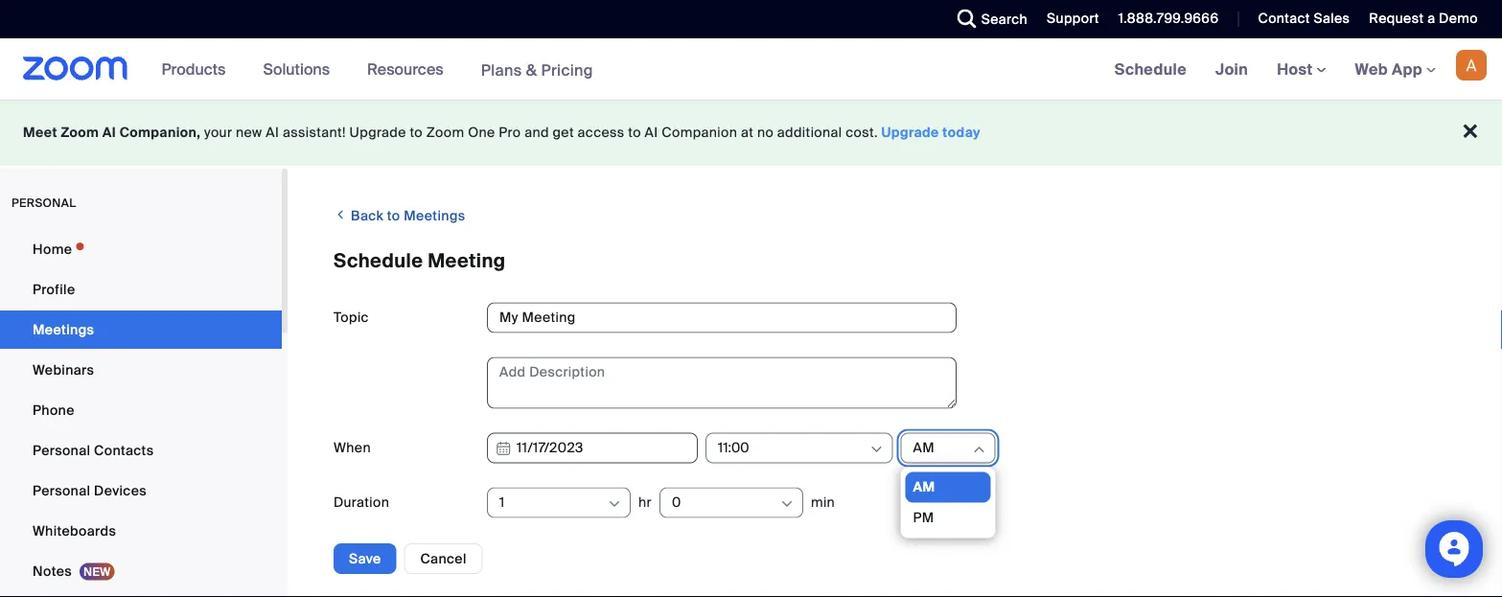 Task type: locate. For each thing, give the bounding box(es) containing it.
1 horizontal spatial meetings
[[404, 207, 466, 225]]

schedule meeting
[[334, 249, 506, 273]]

min
[[811, 493, 835, 511]]

1 personal from the top
[[33, 442, 90, 459]]

pro
[[499, 124, 521, 141]]

1 horizontal spatial schedule
[[1115, 59, 1187, 79]]

0 horizontal spatial ai
[[102, 124, 116, 141]]

zoom right meet
[[61, 124, 99, 141]]

upgrade
[[350, 124, 406, 141], [882, 124, 940, 141], [627, 578, 683, 596]]

back to meetings link
[[334, 199, 466, 232]]

personal devices
[[33, 482, 147, 500]]

request a demo link
[[1355, 0, 1503, 38], [1370, 10, 1479, 27]]

home
[[33, 240, 72, 258]]

am button
[[913, 434, 971, 463]]

schedule
[[1115, 59, 1187, 79], [334, 249, 423, 273]]

2 horizontal spatial upgrade
[[882, 124, 940, 141]]

am inside popup button
[[913, 439, 935, 457]]

2 personal from the top
[[33, 482, 90, 500]]

0 horizontal spatial meetings
[[33, 321, 94, 339]]

contact sales link
[[1244, 0, 1355, 38], [1259, 10, 1350, 27]]

additional
[[778, 124, 842, 141]]

&
[[526, 60, 537, 80]]

no
[[757, 124, 774, 141]]

banner
[[0, 38, 1503, 101]]

1.888.799.9666 button
[[1104, 0, 1224, 38], [1119, 10, 1219, 27]]

show options image for 1
[[607, 496, 622, 512]]

to down resources dropdown button
[[410, 124, 423, 141]]

show options image left min
[[780, 496, 795, 512]]

am
[[913, 439, 935, 457], [913, 479, 935, 496]]

upgrade right the cost.
[[882, 124, 940, 141]]

meetings
[[404, 207, 466, 225], [33, 321, 94, 339]]

webinars
[[33, 361, 94, 379]]

whiteboards
[[33, 522, 116, 540]]

upgrade today link
[[882, 124, 981, 141]]

1
[[500, 494, 505, 512]]

at
[[741, 124, 754, 141]]

show options image left hr
[[607, 496, 622, 512]]

When text field
[[487, 433, 698, 464]]

sales
[[1314, 10, 1350, 27]]

request
[[1370, 10, 1424, 27]]

upgrade down product information navigation
[[350, 124, 406, 141]]

duration
[[334, 494, 390, 512]]

1 vertical spatial personal
[[33, 482, 90, 500]]

request a demo
[[1370, 10, 1479, 27]]

0 horizontal spatial schedule
[[334, 249, 423, 273]]

solutions button
[[263, 38, 339, 100]]

personal up whiteboards
[[33, 482, 90, 500]]

product information navigation
[[147, 38, 608, 101]]

ai left companion
[[645, 124, 658, 141]]

meeting
[[428, 249, 506, 273]]

join link
[[1202, 38, 1263, 100]]

2 show options image from the left
[[780, 496, 795, 512]]

contact sales
[[1259, 10, 1350, 27]]

meetings up the webinars
[[33, 321, 94, 339]]

1 horizontal spatial to
[[410, 124, 423, 141]]

upgrade now link
[[623, 578, 716, 596]]

ai
[[102, 124, 116, 141], [266, 124, 279, 141], [645, 124, 658, 141]]

personal inside 'link'
[[33, 442, 90, 459]]

am up pm
[[913, 479, 935, 496]]

companion
[[662, 124, 738, 141]]

1 vertical spatial meetings
[[33, 321, 94, 339]]

ai left companion,
[[102, 124, 116, 141]]

1 horizontal spatial ai
[[266, 124, 279, 141]]

to right back
[[387, 207, 400, 225]]

support link
[[1033, 0, 1104, 38], [1047, 10, 1100, 27]]

meetings navigation
[[1101, 38, 1503, 101]]

banner containing products
[[0, 38, 1503, 101]]

pm
[[913, 509, 935, 527]]

schedule link
[[1101, 38, 1202, 100]]

phone
[[33, 401, 75, 419]]

personal
[[33, 442, 90, 459], [33, 482, 90, 500]]

support
[[1047, 10, 1100, 27]]

0 horizontal spatial zoom
[[61, 124, 99, 141]]

0 vertical spatial meetings
[[404, 207, 466, 225]]

profile
[[33, 280, 75, 298]]

cost.
[[846, 124, 878, 141]]

0 vertical spatial schedule
[[1115, 59, 1187, 79]]

companion,
[[120, 124, 201, 141]]

1 horizontal spatial upgrade
[[627, 578, 683, 596]]

1 vertical spatial schedule
[[334, 249, 423, 273]]

need more time? upgrade now
[[502, 578, 716, 596]]

0 vertical spatial personal
[[33, 442, 90, 459]]

list box
[[906, 472, 991, 534]]

topic
[[334, 309, 369, 327]]

1 zoom from the left
[[61, 124, 99, 141]]

personal for personal contacts
[[33, 442, 90, 459]]

Topic text field
[[487, 303, 957, 333]]

resources
[[367, 59, 444, 79]]

1 show options image from the left
[[607, 496, 622, 512]]

1 vertical spatial am
[[913, 479, 935, 496]]

plans & pricing link
[[481, 60, 593, 80], [481, 60, 593, 80]]

to
[[410, 124, 423, 141], [628, 124, 641, 141], [387, 207, 400, 225]]

3 ai from the left
[[645, 124, 658, 141]]

host
[[1277, 59, 1317, 79]]

phone link
[[0, 391, 282, 430]]

2 horizontal spatial ai
[[645, 124, 658, 141]]

a
[[1428, 10, 1436, 27]]

save
[[349, 550, 381, 568]]

zoom
[[61, 124, 99, 141], [426, 124, 465, 141]]

show options image
[[869, 442, 885, 457]]

cancel button
[[404, 544, 483, 574]]

search button
[[943, 0, 1033, 38]]

schedule down back
[[334, 249, 423, 273]]

meetings inside personal menu 'menu'
[[33, 321, 94, 339]]

0 horizontal spatial show options image
[[607, 496, 622, 512]]

profile link
[[0, 270, 282, 309]]

get
[[553, 124, 574, 141]]

1 horizontal spatial zoom
[[426, 124, 465, 141]]

web
[[1355, 59, 1389, 79]]

zoom left one
[[426, 124, 465, 141]]

join
[[1216, 59, 1249, 79]]

1.888.799.9666
[[1119, 10, 1219, 27]]

1 horizontal spatial show options image
[[780, 496, 795, 512]]

schedule inside 'meetings' 'navigation'
[[1115, 59, 1187, 79]]

upgrade left "now"
[[627, 578, 683, 596]]

meetings up 'schedule meeting' at the left top
[[404, 207, 466, 225]]

1 am from the top
[[913, 439, 935, 457]]

to right access
[[628, 124, 641, 141]]

show options image
[[607, 496, 622, 512], [780, 496, 795, 512]]

ai right new
[[266, 124, 279, 141]]

schedule down 1.888.799.9666 on the right
[[1115, 59, 1187, 79]]

meet
[[23, 124, 57, 141]]

products button
[[162, 38, 234, 100]]

2 ai from the left
[[266, 124, 279, 141]]

products
[[162, 59, 226, 79]]

personal down phone
[[33, 442, 90, 459]]

0 vertical spatial am
[[913, 439, 935, 457]]

one
[[468, 124, 495, 141]]

schedule for schedule
[[1115, 59, 1187, 79]]

more
[[542, 578, 576, 596]]

web app button
[[1355, 59, 1436, 79]]

am right show options image
[[913, 439, 935, 457]]

hide options image
[[972, 442, 987, 457]]



Task type: vqa. For each thing, say whether or not it's contained in the screenshot.
"Get" related to Get Training
no



Task type: describe. For each thing, give the bounding box(es) containing it.
list box containing am
[[906, 472, 991, 534]]

time?
[[579, 578, 616, 596]]

new
[[236, 124, 262, 141]]

solutions
[[263, 59, 330, 79]]

app
[[1392, 59, 1423, 79]]

home link
[[0, 230, 282, 268]]

personal contacts link
[[0, 432, 282, 470]]

resources button
[[367, 38, 452, 100]]

2 am from the top
[[913, 479, 935, 496]]

access
[[578, 124, 625, 141]]

notes link
[[0, 552, 282, 591]]

need
[[502, 578, 538, 596]]

2 horizontal spatial to
[[628, 124, 641, 141]]

plans
[[481, 60, 522, 80]]

left image
[[334, 205, 348, 224]]

back
[[351, 207, 384, 225]]

demo
[[1439, 10, 1479, 27]]

back to meetings
[[348, 207, 466, 225]]

notes
[[33, 562, 72, 580]]

1.888.799.9666 button up join
[[1104, 0, 1224, 38]]

personal for personal devices
[[33, 482, 90, 500]]

0 button
[[672, 489, 779, 517]]

cancel
[[421, 550, 467, 568]]

when
[[334, 439, 371, 457]]

contacts
[[94, 442, 154, 459]]

host button
[[1277, 59, 1327, 79]]

your
[[204, 124, 232, 141]]

web app
[[1355, 59, 1423, 79]]

save button
[[334, 544, 397, 574]]

schedule for schedule meeting
[[334, 249, 423, 273]]

personal contacts
[[33, 442, 154, 459]]

select start time text field
[[718, 434, 868, 463]]

meetings link
[[0, 311, 282, 349]]

1 button
[[500, 489, 606, 517]]

2 zoom from the left
[[426, 124, 465, 141]]

plans & pricing
[[481, 60, 593, 80]]

and
[[525, 124, 549, 141]]

assistant!
[[283, 124, 346, 141]]

whiteboards link
[[0, 512, 282, 550]]

hr
[[639, 493, 652, 511]]

Add Description text field
[[487, 357, 957, 409]]

0 horizontal spatial upgrade
[[350, 124, 406, 141]]

personal devices link
[[0, 472, 282, 510]]

webinars link
[[0, 351, 282, 389]]

0 horizontal spatial to
[[387, 207, 400, 225]]

profile picture image
[[1457, 50, 1487, 81]]

meet zoom ai companion, footer
[[0, 100, 1503, 166]]

meet zoom ai companion, your new ai assistant! upgrade to zoom one pro and get access to ai companion at no additional cost. upgrade today
[[23, 124, 981, 141]]

zoom logo image
[[23, 57, 128, 81]]

1 ai from the left
[[102, 124, 116, 141]]

personal menu menu
[[0, 230, 282, 597]]

pricing
[[541, 60, 593, 80]]

personal
[[12, 196, 76, 210]]

0
[[672, 494, 681, 512]]

now
[[687, 578, 716, 596]]

show options image for 0
[[780, 496, 795, 512]]

search
[[982, 10, 1028, 28]]

1.888.799.9666 button up schedule link
[[1119, 10, 1219, 27]]

devices
[[94, 482, 147, 500]]

today
[[943, 124, 981, 141]]

contact
[[1259, 10, 1311, 27]]



